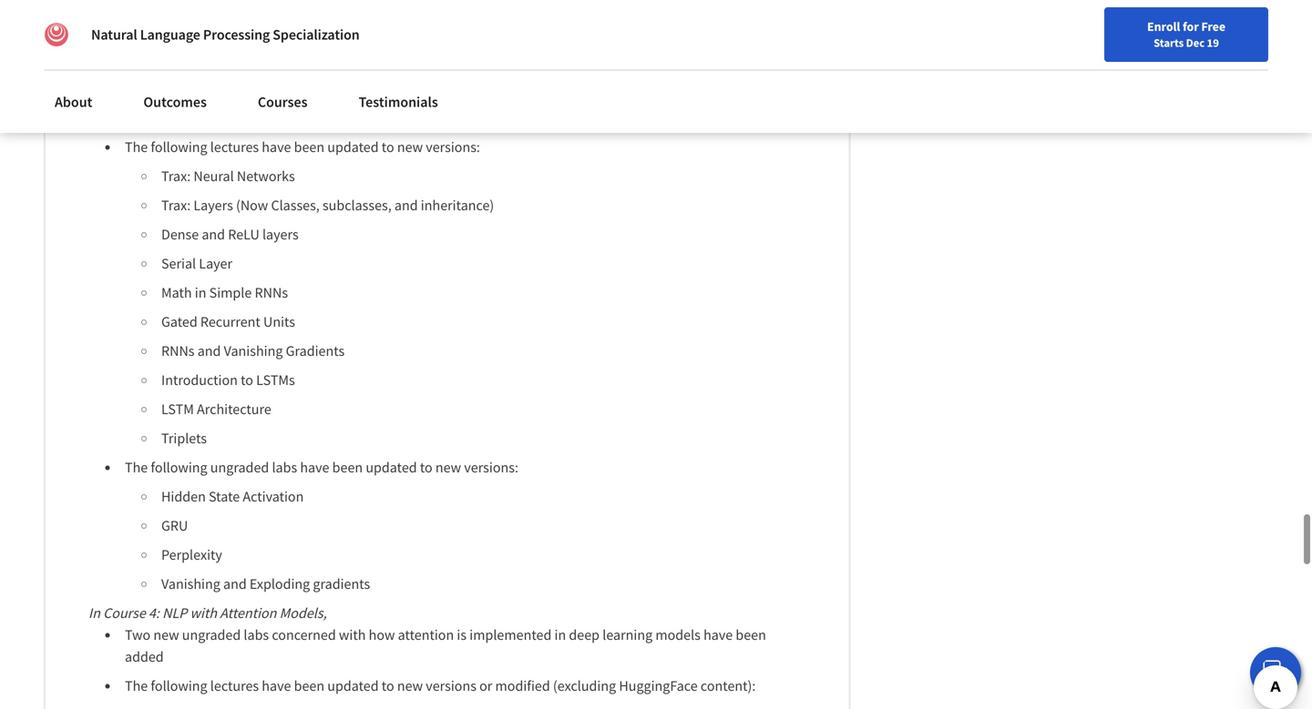 Task type: describe. For each thing, give the bounding box(es) containing it.
new
[[911, 57, 935, 74]]

learning
[[603, 626, 653, 645]]

natural language processing specialization
[[91, 26, 360, 44]]

networks
[[237, 167, 295, 185]]

gradients
[[313, 575, 370, 594]]

architecture
[[197, 400, 271, 419]]

in course 4: nlp with attention models,
[[88, 605, 327, 623]]

how
[[369, 626, 395, 645]]

serial layer
[[161, 255, 232, 273]]

the for the following ungraded labs have been updated to new versions:
[[125, 459, 148, 477]]

with for sequence
[[190, 21, 217, 40]]

embeddings
[[297, 58, 373, 76]]

lectures for the following lectures have been updated to new versions or modified (excluding huggingface content):
[[210, 677, 259, 696]]

concerned
[[272, 626, 336, 645]]

specialization
[[273, 26, 360, 44]]

classes,
[[271, 196, 320, 215]]

3:
[[149, 21, 159, 40]]

outcomes
[[143, 93, 207, 111]]

1 vertical spatial versions:
[[464, 459, 518, 477]]

coursera image
[[22, 51, 138, 80]]

19
[[1207, 36, 1219, 50]]

the following lectures have been updated to new versions or modified (excluding huggingface content):
[[125, 677, 756, 696]]

natural
[[91, 26, 137, 44]]

0 vertical spatial versions:
[[426, 138, 480, 156]]

content):
[[701, 677, 756, 696]]

labs for concerned
[[244, 626, 269, 645]]

state
[[209, 488, 240, 506]]

the left the 1
[[635, 58, 655, 76]]

3
[[161, 109, 168, 127]]

for
[[1183, 18, 1199, 35]]

deeplearning.ai image
[[44, 22, 69, 47]]

is
[[457, 626, 467, 645]]

0 horizontal spatial week
[[125, 109, 158, 127]]

1 vertical spatial updated
[[366, 459, 417, 477]]

relu
[[228, 225, 260, 244]]

with for attention
[[190, 605, 217, 623]]

refactored
[[302, 109, 365, 127]]

attention
[[398, 626, 454, 645]]

in for in course 4: nlp with attention models,
[[88, 605, 100, 623]]

2
[[529, 87, 536, 105]]

implemented
[[470, 626, 552, 645]]

versions
[[426, 677, 477, 696]]

dec
[[1186, 36, 1205, 50]]

two new ungraded labs concerned with how attention is implemented in deep learning models have been added
[[125, 626, 769, 667]]

exploding
[[250, 575, 310, 594]]

the for the following lectures have been updated to new versions or modified (excluding huggingface content):
[[125, 677, 148, 696]]

lstm
[[161, 400, 194, 419]]

2 horizontal spatial week
[[658, 58, 691, 76]]

gru
[[161, 517, 188, 535]]

enroll for free starts dec 19
[[1147, 18, 1226, 50]]

model
[[478, 58, 517, 76]]

ungraded for new
[[182, 626, 241, 645]]

enroll
[[1147, 18, 1180, 35]]

processing
[[203, 26, 270, 44]]

(excluding
[[553, 677, 616, 696]]

find your new career
[[859, 57, 973, 74]]

1 horizontal spatial has
[[520, 58, 541, 76]]

trained
[[431, 58, 475, 76]]

1
[[694, 58, 701, 76]]

been inside two new ungraded labs concerned with how attention is implemented in deep learning models have been added
[[736, 626, 766, 645]]

4:
[[149, 605, 159, 623]]

rnns and vanishing gradients
[[161, 342, 348, 360]]

have down concerned
[[262, 677, 291, 696]]

individuals
[[52, 9, 121, 27]]

0 vertical spatial in
[[195, 284, 206, 302]]

dense and relu layers
[[161, 225, 302, 244]]

free
[[1201, 18, 1226, 35]]

for
[[29, 9, 49, 27]]

1 vertical spatial week
[[493, 87, 526, 105]]

nlp for 4:
[[162, 605, 187, 623]]

ungraded for following
[[210, 459, 269, 477]]

units
[[263, 313, 295, 331]]

deep
[[569, 626, 600, 645]]

section inside the corrections have been made to the evaluation section of the week 2 assignment week 3 assignment has been refactored
[[407, 87, 452, 105]]

new inside two new ungraded labs concerned with how attention is implemented in deep learning models have been added
[[153, 626, 179, 645]]

have up networks
[[262, 138, 291, 156]]

english
[[1015, 57, 1059, 75]]

triplets
[[161, 430, 207, 448]]

math in simple rnns
[[161, 284, 288, 302]]

1 horizontal spatial rnns
[[255, 284, 288, 302]]

layer
[[199, 255, 232, 273]]

attention
[[220, 605, 277, 623]]

hidden state activation
[[161, 488, 304, 506]]

made
[[264, 87, 299, 105]]

models
[[656, 626, 701, 645]]

0 vertical spatial added
[[578, 58, 617, 76]]

with inside two new ungraded labs concerned with how attention is implemented in deep learning models have been added
[[339, 626, 366, 645]]

recurrent
[[200, 313, 260, 331]]

courses
[[258, 93, 308, 111]]

career
[[938, 57, 973, 74]]

and right subclasses,
[[394, 196, 418, 215]]

testimonials link
[[348, 82, 449, 122]]

(now
[[236, 196, 268, 215]]

your
[[885, 57, 909, 74]]

gradients
[[286, 342, 345, 360]]

gated recurrent units
[[161, 313, 295, 331]]

0 horizontal spatial vanishing
[[161, 575, 220, 594]]

updated for versions:
[[327, 138, 379, 156]]



Task type: locate. For each thing, give the bounding box(es) containing it.
show notifications image
[[1118, 59, 1140, 81]]

trax:
[[161, 167, 191, 185], [161, 196, 191, 215]]

1 vertical spatial course
[[103, 605, 146, 623]]

0 vertical spatial section
[[164, 58, 209, 76]]

2 horizontal spatial assignment
[[704, 58, 775, 76]]

course
[[103, 21, 146, 40], [103, 605, 146, 623]]

following down 3
[[151, 138, 207, 156]]

updated
[[327, 138, 379, 156], [366, 459, 417, 477], [327, 677, 379, 696]]

added
[[578, 58, 617, 76], [125, 648, 164, 667]]

0 vertical spatial ungraded
[[210, 459, 269, 477]]

and for vanishing and exploding gradients
[[223, 575, 247, 594]]

in right math on the top left of page
[[195, 284, 206, 302]]

None search field
[[260, 48, 560, 84]]

have down the "on"
[[198, 87, 227, 105]]

section left the "on"
[[164, 58, 209, 76]]

lstm architecture
[[161, 400, 271, 419]]

chat with us image
[[1261, 659, 1290, 688]]

0 vertical spatial updated
[[327, 138, 379, 156]]

of
[[454, 87, 467, 105]]

a new section on visualizing embeddings from the trained model has been added to the week 1 assignment
[[125, 58, 775, 76]]

0 horizontal spatial has
[[245, 109, 266, 127]]

following for hidden
[[151, 459, 207, 477]]

or
[[479, 677, 492, 696]]

the right of
[[470, 87, 490, 105]]

trax: left neural in the top left of the page
[[161, 167, 191, 185]]

1 vertical spatial vanishing
[[161, 575, 220, 594]]

week left "2"
[[493, 87, 526, 105]]

hidden
[[161, 488, 206, 506]]

0 vertical spatial models,
[[283, 21, 330, 40]]

labs
[[272, 459, 297, 477], [244, 626, 269, 645]]

trax: layers (now classes, subclasses, and inheritance)
[[161, 196, 494, 215]]

0 vertical spatial week
[[658, 58, 691, 76]]

nlp right 4:
[[162, 605, 187, 623]]

3 following from the top
[[151, 677, 207, 696]]

assignment
[[704, 58, 775, 76], [539, 87, 609, 105], [171, 109, 242, 127]]

course up two
[[103, 605, 146, 623]]

models, for in course 4: nlp with attention models,
[[279, 605, 327, 623]]

1 vertical spatial the
[[125, 459, 148, 477]]

trax: up 'dense'
[[161, 196, 191, 215]]

has inside the corrections have been made to the evaluation section of the week 2 assignment week 3 assignment has been refactored
[[245, 109, 266, 127]]

ungraded down in course 4: nlp with attention models,
[[182, 626, 241, 645]]

vanishing down perplexity
[[161, 575, 220, 594]]

subclasses,
[[323, 196, 392, 215]]

and down the 'layers'
[[202, 225, 225, 244]]

0 vertical spatial course
[[103, 21, 146, 40]]

ungraded inside two new ungraded labs concerned with how attention is implemented in deep learning models have been added
[[182, 626, 241, 645]]

0 vertical spatial labs
[[272, 459, 297, 477]]

week left the 1
[[658, 58, 691, 76]]

with up the "on"
[[190, 21, 217, 40]]

2 nlp from the top
[[162, 605, 187, 623]]

on
[[212, 58, 227, 76]]

2 vertical spatial following
[[151, 677, 207, 696]]

layers
[[262, 225, 299, 244]]

models, for in course 3: nlp with sequence models,
[[283, 21, 330, 40]]

1 following from the top
[[151, 138, 207, 156]]

course for 4:
[[103, 605, 146, 623]]

0 horizontal spatial section
[[164, 58, 209, 76]]

1 trax: from the top
[[161, 167, 191, 185]]

perplexity
[[161, 546, 222, 564]]

2 vertical spatial week
[[125, 109, 158, 127]]

assignment right "2"
[[539, 87, 609, 105]]

corrections
[[125, 87, 195, 105]]

for individuals
[[29, 9, 121, 27]]

2 following from the top
[[151, 459, 207, 477]]

rnns down "gated"
[[161, 342, 195, 360]]

evaluation
[[340, 87, 404, 105]]

nlp
[[162, 21, 187, 40], [162, 605, 187, 623]]

week left 3
[[125, 109, 158, 127]]

trax: for trax: neural networks
[[161, 167, 191, 185]]

lstms
[[256, 371, 295, 390]]

models, up embeddings
[[283, 21, 330, 40]]

in inside two new ungraded labs concerned with how attention is implemented in deep learning models have been added
[[555, 626, 566, 645]]

added inside two new ungraded labs concerned with how attention is implemented in deep learning models have been added
[[125, 648, 164, 667]]

1 vertical spatial trax:
[[161, 196, 191, 215]]

1 horizontal spatial in
[[555, 626, 566, 645]]

1 vertical spatial lectures
[[210, 677, 259, 696]]

1 horizontal spatial labs
[[272, 459, 297, 477]]

inheritance)
[[421, 196, 494, 215]]

about link
[[44, 82, 103, 122]]

in
[[88, 21, 100, 40], [88, 605, 100, 623]]

1 vertical spatial added
[[125, 648, 164, 667]]

week
[[658, 58, 691, 76], [493, 87, 526, 105], [125, 109, 158, 127]]

testimonials
[[359, 93, 438, 111]]

2 vertical spatial with
[[339, 626, 366, 645]]

rnns up units
[[255, 284, 288, 302]]

0 vertical spatial following
[[151, 138, 207, 156]]

course left 3:
[[103, 21, 146, 40]]

2 vertical spatial assignment
[[171, 109, 242, 127]]

the right from
[[408, 58, 428, 76]]

introduction
[[161, 371, 238, 390]]

with
[[190, 21, 217, 40], [190, 605, 217, 623], [339, 626, 366, 645]]

and for rnns and vanishing gradients
[[197, 342, 221, 360]]

the following ungraded labs have been updated to new versions:
[[125, 459, 518, 477]]

simple
[[209, 284, 252, 302]]

and
[[394, 196, 418, 215], [202, 225, 225, 244], [197, 342, 221, 360], [223, 575, 247, 594]]

following down 4:
[[151, 677, 207, 696]]

2 vertical spatial the
[[125, 677, 148, 696]]

have
[[198, 87, 227, 105], [262, 138, 291, 156], [300, 459, 329, 477], [704, 626, 733, 645], [262, 677, 291, 696]]

2 course from the top
[[103, 605, 146, 623]]

0 vertical spatial in
[[88, 21, 100, 40]]

0 vertical spatial has
[[520, 58, 541, 76]]

2 vertical spatial updated
[[327, 677, 379, 696]]

nlp for 3:
[[162, 21, 187, 40]]

in for in course 3: nlp with sequence models,
[[88, 21, 100, 40]]

1 vertical spatial section
[[407, 87, 452, 105]]

has
[[520, 58, 541, 76], [245, 109, 266, 127]]

following up hidden
[[151, 459, 207, 477]]

the up refactored
[[317, 87, 337, 105]]

courses link
[[247, 82, 319, 122]]

1 vertical spatial following
[[151, 459, 207, 477]]

the
[[408, 58, 428, 76], [635, 58, 655, 76], [317, 87, 337, 105], [470, 87, 490, 105]]

1 horizontal spatial assignment
[[539, 87, 609, 105]]

1 horizontal spatial vanishing
[[224, 342, 283, 360]]

the
[[125, 138, 148, 156], [125, 459, 148, 477], [125, 677, 148, 696]]

new
[[136, 58, 161, 76], [397, 138, 423, 156], [435, 459, 461, 477], [153, 626, 179, 645], [397, 677, 423, 696]]

in right the deeplearning.ai image
[[88, 21, 100, 40]]

with left how
[[339, 626, 366, 645]]

gated
[[161, 313, 197, 331]]

labs down attention
[[244, 626, 269, 645]]

lectures down attention
[[210, 677, 259, 696]]

1 vertical spatial in
[[555, 626, 566, 645]]

labs for have
[[272, 459, 297, 477]]

to
[[619, 58, 632, 76], [301, 87, 314, 105], [382, 138, 394, 156], [241, 371, 253, 390], [420, 459, 433, 477], [382, 677, 394, 696]]

1 nlp from the top
[[162, 21, 187, 40]]

a
[[125, 58, 133, 76]]

find
[[859, 57, 882, 74]]

the for the following lectures have been updated to new versions:
[[125, 138, 148, 156]]

visualizing
[[230, 58, 295, 76]]

been
[[544, 58, 575, 76], [230, 87, 261, 105], [269, 109, 299, 127], [294, 138, 324, 156], [332, 459, 363, 477], [736, 626, 766, 645], [294, 677, 324, 696]]

with left attention
[[190, 605, 217, 623]]

following for trax:
[[151, 138, 207, 156]]

1 horizontal spatial section
[[407, 87, 452, 105]]

about
[[55, 93, 92, 111]]

nlp right 3:
[[162, 21, 187, 40]]

neural
[[194, 167, 234, 185]]

in course 3: nlp with sequence models,
[[88, 21, 330, 40]]

2 trax: from the top
[[161, 196, 191, 215]]

language
[[140, 26, 200, 44]]

1 horizontal spatial week
[[493, 87, 526, 105]]

math
[[161, 284, 192, 302]]

0 vertical spatial lectures
[[210, 138, 259, 156]]

ungraded up hidden state activation
[[210, 459, 269, 477]]

course for 3:
[[103, 21, 146, 40]]

activation
[[243, 488, 304, 506]]

1 course from the top
[[103, 21, 146, 40]]

updated for versions
[[327, 677, 379, 696]]

vanishing up "lstms"
[[224, 342, 283, 360]]

has up "2"
[[520, 58, 541, 76]]

1 vertical spatial models,
[[279, 605, 327, 623]]

lectures for the following lectures have been updated to new versions:
[[210, 138, 259, 156]]

and up attention
[[223, 575, 247, 594]]

1 the from the top
[[125, 138, 148, 156]]

have inside two new ungraded labs concerned with how attention is implemented in deep learning models have been added
[[704, 626, 733, 645]]

1 vertical spatial has
[[245, 109, 266, 127]]

0 vertical spatial vanishing
[[224, 342, 283, 360]]

1 vertical spatial nlp
[[162, 605, 187, 623]]

0 vertical spatial rnns
[[255, 284, 288, 302]]

0 horizontal spatial rnns
[[161, 342, 195, 360]]

1 in from the top
[[88, 21, 100, 40]]

0 vertical spatial assignment
[[704, 58, 775, 76]]

find your new career link
[[849, 55, 982, 77]]

1 horizontal spatial added
[[578, 58, 617, 76]]

1 vertical spatial in
[[88, 605, 100, 623]]

0 horizontal spatial assignment
[[171, 109, 242, 127]]

the following lectures have been updated to new versions:
[[125, 138, 480, 156]]

labs inside two new ungraded labs concerned with how attention is implemented in deep learning models have been added
[[244, 626, 269, 645]]

0 horizontal spatial in
[[195, 284, 206, 302]]

have up activation
[[300, 459, 329, 477]]

in left the deep
[[555, 626, 566, 645]]

0 vertical spatial nlp
[[162, 21, 187, 40]]

and for dense and relu layers
[[202, 225, 225, 244]]

versions:
[[426, 138, 480, 156], [464, 459, 518, 477]]

2 lectures from the top
[[210, 677, 259, 696]]

0 horizontal spatial added
[[125, 648, 164, 667]]

2 in from the top
[[88, 605, 100, 623]]

assignment right 3
[[171, 109, 242, 127]]

1 vertical spatial labs
[[244, 626, 269, 645]]

and up introduction
[[197, 342, 221, 360]]

labs up activation
[[272, 459, 297, 477]]

2 the from the top
[[125, 459, 148, 477]]

3 the from the top
[[125, 677, 148, 696]]

0 vertical spatial trax:
[[161, 167, 191, 185]]

1 lectures from the top
[[210, 138, 259, 156]]

in left 4:
[[88, 605, 100, 623]]

has down made
[[245, 109, 266, 127]]

to inside the corrections have been made to the evaluation section of the week 2 assignment week 3 assignment has been refactored
[[301, 87, 314, 105]]

0 horizontal spatial labs
[[244, 626, 269, 645]]

1 vertical spatial assignment
[[539, 87, 609, 105]]

1 vertical spatial rnns
[[161, 342, 195, 360]]

from
[[376, 58, 405, 76]]

lectures up trax: neural networks on the top left
[[210, 138, 259, 156]]

two
[[125, 626, 150, 645]]

layers
[[194, 196, 233, 215]]

rnns
[[255, 284, 288, 302], [161, 342, 195, 360]]

vanishing and exploding gradients
[[161, 575, 370, 594]]

trax: for trax: layers (now classes, subclasses, and inheritance)
[[161, 196, 191, 215]]

introduction to lstms
[[161, 371, 298, 390]]

modified
[[495, 677, 550, 696]]

0 vertical spatial with
[[190, 21, 217, 40]]

have right models
[[704, 626, 733, 645]]

models, up concerned
[[279, 605, 327, 623]]

0 vertical spatial the
[[125, 138, 148, 156]]

trax: neural networks
[[161, 167, 295, 185]]

1 vertical spatial ungraded
[[182, 626, 241, 645]]

assignment right the 1
[[704, 58, 775, 76]]

serial
[[161, 255, 196, 273]]

following
[[151, 138, 207, 156], [151, 459, 207, 477], [151, 677, 207, 696]]

starts
[[1154, 36, 1184, 50]]

section left of
[[407, 87, 452, 105]]

have inside the corrections have been made to the evaluation section of the week 2 assignment week 3 assignment has been refactored
[[198, 87, 227, 105]]

1 vertical spatial with
[[190, 605, 217, 623]]

outcomes link
[[132, 82, 218, 122]]



Task type: vqa. For each thing, say whether or not it's contained in the screenshot.
the topmost Master's
no



